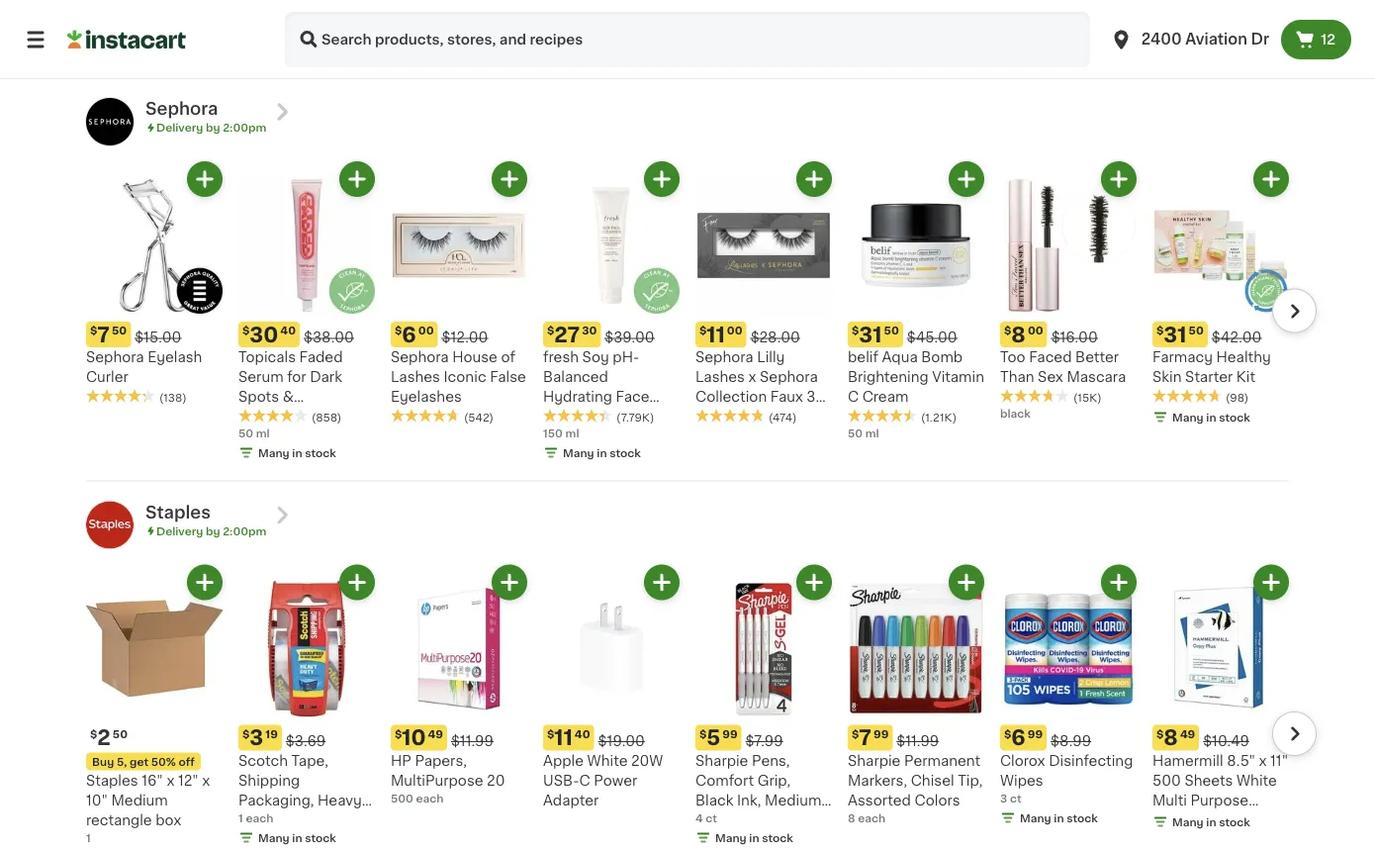 Task type: vqa. For each thing, say whether or not it's contained in the screenshot.
1 each
yes



Task type: describe. For each thing, give the bounding box(es) containing it.
each inside the sharpie permanent markers, chisel tip, assorted colors 8 each
[[858, 813, 886, 823]]

ml for 30
[[256, 428, 270, 438]]

beverly
[[749, 410, 801, 424]]

disinfecting
[[1049, 754, 1134, 767]]

Search field
[[285, 12, 1090, 67]]

in down clorox disinfecting wipes 3 ct
[[1055, 813, 1065, 823]]

$ 7 50 $15.00 sephora eyelash curler
[[86, 324, 202, 384]]

delivery by 2:00pm for 30
[[156, 122, 267, 133]]

00 for 6
[[418, 325, 434, 336]]

farmacy
[[1153, 350, 1213, 364]]

8 for hamermill
[[1164, 727, 1179, 748]]

(542)
[[464, 412, 494, 423]]

2:00pm for 3
[[223, 526, 267, 536]]

clorox disinfecting wipes 3 ct
[[1001, 754, 1134, 804]]

&
[[283, 390, 294, 404]]

apple white 20w usb-c power adapter
[[543, 754, 664, 807]]

$10.49
[[1204, 734, 1250, 748]]

faux
[[771, 390, 803, 404]]

sephora for 6
[[391, 350, 449, 364]]

many down multi
[[1173, 816, 1204, 827]]

$31.50 original price: $42.00 element
[[1153, 322, 1290, 347]]

faced
[[1030, 350, 1072, 364]]

add image for $ 8 00
[[1107, 167, 1132, 192]]

add image for farmacy healthy skin starter kit
[[1260, 167, 1284, 192]]

12
[[1322, 33, 1336, 47]]

paper
[[1195, 813, 1235, 827]]

$7.50 original price: $15.00 element
[[86, 322, 223, 347]]

2 items from the left
[[1244, 34, 1284, 48]]

3 inside clorox disinfecting wipes 3 ct
[[1001, 793, 1008, 804]]

peanut butter link
[[1001, 0, 1137, 20]]

$42.00
[[1212, 331, 1262, 344]]

stock down medium,
[[762, 832, 794, 843]]

c inside belif aqua bomb brightening vitamin c cream
[[848, 390, 859, 404]]

99 for 7
[[874, 728, 889, 739]]

$ inside $ 7 50 $15.00 sephora eyelash curler
[[90, 325, 97, 336]]

add image for sharpie pens, comfort grip, black ink, medium, 0.7 mm
[[802, 570, 827, 595]]

in down hydrating
[[597, 447, 607, 458]]

$11.00 original price: $28.00 element
[[696, 322, 832, 347]]

$ 7 99
[[852, 727, 889, 748]]

by for 30
[[206, 122, 220, 133]]

5,
[[117, 756, 127, 767]]

1 see from the left
[[1006, 34, 1033, 48]]

$7.99
[[746, 734, 784, 748]]

add image for scotch tape, shipping packaging, heavy duty
[[345, 570, 370, 595]]

product group containing 3
[[239, 565, 375, 846]]

$3.69
[[286, 734, 326, 748]]

usb-
[[543, 773, 580, 787]]

each inside the hp papers, multipurpose 20 500 each
[[416, 793, 444, 804]]

grip,
[[758, 773, 791, 787]]

$ for belif aqua bomb brightening vitamin c cream
[[852, 325, 859, 336]]

many down mm on the right
[[716, 832, 747, 843]]

of
[[501, 350, 516, 364]]

many in stock down mm on the right
[[716, 832, 794, 843]]

$ 5 99
[[700, 727, 738, 748]]

$ for farmacy healthy skin starter kit
[[1157, 325, 1164, 336]]

serum
[[239, 370, 284, 384]]

5
[[707, 727, 721, 748]]

12"
[[178, 773, 199, 787]]

x right the 12"
[[202, 773, 210, 787]]

instacart logo image
[[67, 28, 186, 51]]

stock down clorox disinfecting wipes 3 ct
[[1067, 813, 1099, 823]]

0 horizontal spatial each
[[246, 813, 273, 823]]

staples for staples
[[146, 504, 211, 521]]

$11.99 for 10
[[451, 734, 494, 748]]

belif aqua bomb brightening vitamin c cream
[[848, 350, 985, 404]]

product group containing 2
[[86, 565, 223, 851]]

20
[[487, 773, 505, 787]]

many in stock down purpose
[[1173, 816, 1251, 827]]

6 for sephora house of lashes iconic false eyelashes
[[402, 324, 416, 345]]

copy
[[1153, 813, 1191, 827]]

500 for sheets
[[1153, 773, 1182, 787]]

$27.30 original price: $39.00 element
[[543, 322, 680, 347]]

in down packaging,
[[292, 832, 302, 843]]

30 inside $ 30 40 $38.00 topicals faded serum for dark spots & discoloration
[[250, 324, 278, 345]]

cream
[[863, 390, 909, 404]]

$31.50 original price: $45.00 element
[[848, 322, 985, 347]]

49 for 10
[[428, 728, 443, 739]]

fresh
[[543, 350, 579, 364]]

$ for sephora lilly lashes x sephora collection faux 3d lashes beverly drive
[[700, 325, 707, 336]]

box
[[156, 813, 181, 827]]

permanent
[[905, 754, 981, 767]]

dr
[[1252, 32, 1270, 47]]

99 for 5
[[723, 728, 738, 739]]

spots
[[239, 390, 279, 404]]

3 inside the product group
[[250, 727, 264, 748]]

ml for 27
[[566, 428, 580, 438]]

by for 3
[[206, 526, 220, 536]]

eyelashes
[[391, 390, 462, 404]]

apple
[[543, 754, 584, 767]]

sephora for lilly
[[760, 370, 818, 384]]

lashes up drive
[[696, 410, 745, 424]]

2 see eligible items button from the left
[[1153, 24, 1290, 58]]

many down skin at the top right of the page
[[1173, 412, 1204, 423]]

4 ct
[[696, 813, 718, 823]]

tape,
[[292, 754, 328, 767]]

40 for 11
[[575, 728, 591, 739]]

item carousel region for sephora
[[58, 161, 1317, 473]]

many down duty
[[258, 832, 290, 843]]

sex
[[1038, 370, 1064, 384]]

off
[[179, 756, 195, 767]]

$ for hp papers, multipurpose 20
[[395, 728, 402, 739]]

$28.00
[[751, 331, 801, 344]]

add image for sephora house of lashes iconic false eyelashes
[[497, 167, 522, 192]]

$ 31 50 for belif
[[852, 324, 900, 345]]

10
[[402, 727, 426, 748]]

$8.99
[[1051, 734, 1092, 748]]

$ 6 00 $12.00 sephora house of lashes iconic false eyelashes
[[391, 324, 526, 404]]

buy
[[92, 756, 114, 767]]

ct inside clorox disinfecting wipes 3 ct
[[1011, 793, 1022, 804]]

than
[[1001, 370, 1035, 384]]

purpose
[[1191, 793, 1249, 807]]

6 for 6
[[1012, 727, 1026, 748]]

product group containing 5
[[696, 565, 832, 846]]

x left the 12"
[[167, 773, 175, 787]]

shipping
[[239, 773, 300, 787]]

add image for sharpie permanent markers, chisel tip, assorted colors
[[955, 570, 979, 595]]

many in stock down the 150 ml
[[563, 447, 641, 458]]

$45.00
[[908, 331, 958, 344]]

$ inside $ 6 00 $12.00 sephora house of lashes iconic false eyelashes
[[395, 325, 402, 336]]

$6.99 original price: $8.99 element
[[1001, 725, 1137, 751]]

add image for $ 2 50
[[193, 570, 217, 595]]

many down discoloration
[[258, 447, 290, 458]]

$ inside $ 30 40 $38.00 topicals faded serum for dark spots & discoloration
[[243, 325, 250, 336]]

40 for 30
[[280, 325, 296, 336]]

white inside hamermill 8.5" x 11" 500 sheets white multi purpose copy paper
[[1237, 773, 1278, 787]]

face
[[616, 390, 650, 404]]

50 inside $ 2 50
[[113, 728, 128, 739]]

sheets
[[1185, 773, 1234, 787]]

1 see eligible items from the left
[[1006, 34, 1132, 48]]

$ 31 50 for farmacy
[[1157, 324, 1204, 345]]

$ 11 40
[[547, 727, 591, 748]]

sharpie pens, comfort grip, black ink, medium, 0.7 mm
[[696, 754, 826, 827]]

20w
[[632, 754, 664, 767]]

1 2400 aviation dr button from the left
[[1098, 12, 1282, 67]]

wipes
[[1001, 773, 1044, 787]]

peanut butter
[[1001, 7, 1079, 17]]

(98)
[[1226, 392, 1249, 403]]

$ for clorox disinfecting wipes
[[1005, 728, 1012, 739]]

stock down "(98)"
[[1220, 412, 1251, 423]]

$39.00
[[605, 331, 655, 344]]

$ for sharpie pens, comfort grip, black ink, medium, 0.7 mm
[[700, 728, 707, 739]]

12 button
[[1282, 20, 1352, 59]]

2 see eligible items from the left
[[1158, 34, 1284, 48]]

ink,
[[737, 793, 762, 807]]

sharpie for sharpie permanent markers, chisel tip, assorted colors 8 each
[[848, 754, 901, 767]]

$5.99 original price: $7.99 element
[[696, 725, 832, 751]]

duty
[[239, 813, 273, 827]]

$ 6 99
[[1005, 727, 1043, 748]]

markers,
[[848, 773, 908, 787]]

stock down purpose
[[1220, 816, 1251, 827]]

in down ink,
[[750, 832, 760, 843]]

power
[[594, 773, 638, 787]]

4
[[696, 813, 703, 823]]

2400 aviation dr
[[1142, 32, 1270, 47]]

2:00pm for 30
[[223, 122, 267, 133]]

31 for belif
[[859, 324, 883, 345]]

sharpie for sharpie pens, comfort grip, black ink, medium, 0.7 mm
[[696, 754, 749, 767]]

(7.79k)
[[617, 412, 655, 423]]

heavy
[[318, 793, 362, 807]]

1 each
[[239, 813, 273, 823]]

27
[[555, 324, 580, 345]]

2 see from the left
[[1158, 34, 1186, 48]]

scotch
[[239, 754, 288, 767]]

drive
[[696, 430, 732, 443]]

staples for staples 16" x 12" x 10" medium rectangle box 1
[[86, 773, 138, 787]]

iconic
[[444, 370, 487, 384]]

$ for staples 16" x 12" x 10" medium rectangle box
[[90, 728, 97, 739]]

adapter
[[543, 793, 599, 807]]

1 horizontal spatial 1
[[239, 813, 243, 823]]

medium,
[[765, 793, 826, 807]]

dark
[[310, 370, 342, 384]]

$7.99 original price: $11.99 element
[[848, 725, 985, 751]]

$19.00
[[598, 734, 645, 748]]

stock down (858)
[[305, 447, 336, 458]]

item carousel region for staples
[[58, 565, 1317, 851]]

11 for $ 11 40
[[555, 727, 573, 748]]

50 down spots
[[239, 428, 253, 438]]

white inside apple white 20w usb-c power adapter
[[588, 754, 628, 767]]

in down discoloration
[[292, 447, 302, 458]]



Task type: locate. For each thing, give the bounding box(es) containing it.
kit
[[1237, 370, 1256, 384]]

50
[[112, 325, 127, 336], [885, 325, 900, 336], [1189, 325, 1204, 336], [239, 428, 253, 438], [848, 428, 863, 438], [113, 728, 128, 739]]

2 delivery from the top
[[156, 526, 203, 536]]

00 up faced
[[1028, 325, 1044, 336]]

c left cream
[[848, 390, 859, 404]]

ct inside group
[[706, 813, 718, 823]]

stock
[[1220, 412, 1251, 423], [305, 447, 336, 458], [610, 447, 641, 458], [1067, 813, 1099, 823], [1220, 816, 1251, 827], [305, 832, 336, 843], [762, 832, 794, 843]]

2
[[97, 727, 111, 748]]

chisel
[[911, 773, 955, 787]]

50%
[[151, 756, 176, 767]]

staples down buy
[[86, 773, 138, 787]]

1 $ 31 50 from the left
[[852, 324, 900, 345]]

$ inside $ 8 49
[[1157, 728, 1164, 739]]

1 horizontal spatial 31
[[1164, 324, 1187, 345]]

2 delivery by 2:00pm from the top
[[156, 526, 267, 536]]

white up power
[[588, 754, 628, 767]]

$11.99 up permanent on the bottom
[[897, 734, 940, 748]]

1 horizontal spatial 50 ml
[[848, 428, 880, 438]]

0 horizontal spatial 49
[[428, 728, 443, 739]]

sephora inside $ 7 50 $15.00 sephora eyelash curler
[[86, 350, 144, 364]]

$ 31 50 inside $31.50 original price: $42.00 element
[[1157, 324, 1204, 345]]

0 vertical spatial white
[[588, 754, 628, 767]]

black
[[1001, 408, 1031, 419]]

$8.49 original price: $10.49 element
[[1153, 725, 1290, 751]]

house
[[453, 350, 498, 364]]

1 horizontal spatial 00
[[727, 325, 743, 336]]

8 up hamermill
[[1164, 727, 1179, 748]]

1 ml from the left
[[256, 428, 270, 438]]

50 ml down discoloration
[[239, 428, 270, 438]]

2 horizontal spatial ml
[[866, 428, 880, 438]]

sephora image
[[86, 98, 134, 146]]

lashes inside $ 6 00 $12.00 sephora house of lashes iconic false eyelashes
[[391, 370, 440, 384]]

in down purpose
[[1207, 816, 1217, 827]]

0 vertical spatial 2:00pm
[[223, 122, 267, 133]]

add image for $ 6 99
[[1107, 570, 1132, 595]]

eligible left dr
[[1189, 34, 1241, 48]]

50 inside $ 7 50 $15.00 sephora eyelash curler
[[112, 325, 127, 336]]

lashes up eyelashes
[[391, 370, 440, 384]]

product group containing 27
[[543, 161, 680, 461]]

aqua
[[882, 350, 918, 364]]

500 up multi
[[1153, 773, 1182, 787]]

clorox
[[1001, 754, 1046, 767]]

1 horizontal spatial 6
[[1012, 727, 1026, 748]]

500 for each
[[391, 793, 414, 804]]

$ up apple
[[547, 728, 555, 739]]

(474)
[[769, 412, 797, 423]]

$ 3 19
[[243, 727, 278, 748]]

see down peanut at right
[[1006, 34, 1033, 48]]

99 up clorox
[[1028, 728, 1043, 739]]

00 inside $ 8 00
[[1028, 325, 1044, 336]]

$8.00 original price: $16.00 element
[[1001, 322, 1137, 347]]

$ up hp in the left of the page
[[395, 728, 402, 739]]

1 vertical spatial item carousel region
[[58, 565, 1317, 851]]

1 vertical spatial delivery
[[156, 526, 203, 536]]

item carousel region
[[58, 161, 1317, 473], [58, 565, 1317, 851]]

(858)
[[312, 412, 342, 423]]

ml
[[256, 428, 270, 438], [566, 428, 580, 438], [866, 428, 880, 438]]

0 horizontal spatial see eligible items
[[1006, 34, 1132, 48]]

1 50 ml from the left
[[239, 428, 270, 438]]

6 left '$12.00'
[[402, 324, 416, 345]]

each down multipurpose at the bottom left of page
[[416, 793, 444, 804]]

item carousel region containing 7
[[58, 161, 1317, 473]]

too
[[1001, 350, 1026, 364]]

1 horizontal spatial items
[[1244, 34, 1284, 48]]

30 inside the $ 27 30 $39.00 fresh soy ph- balanced hydrating face wash
[[582, 325, 597, 336]]

curler
[[86, 370, 128, 384]]

items left 2400
[[1092, 34, 1132, 48]]

49 inside $ 10 49
[[428, 728, 443, 739]]

colors
[[915, 793, 961, 807]]

$ inside $ 6 99
[[1005, 728, 1012, 739]]

1 horizontal spatial ml
[[566, 428, 580, 438]]

1 horizontal spatial sharpie
[[848, 754, 901, 767]]

0 horizontal spatial c
[[580, 773, 591, 787]]

ml down cream
[[866, 428, 880, 438]]

delivery right sephora icon
[[156, 122, 203, 133]]

brightening
[[848, 370, 929, 384]]

1 horizontal spatial $11.99
[[897, 734, 940, 748]]

40 up apple
[[575, 728, 591, 739]]

ml down wash on the top
[[566, 428, 580, 438]]

0 horizontal spatial eligible
[[1037, 34, 1089, 48]]

$ for scotch tape, shipping packaging, heavy duty
[[243, 728, 250, 739]]

c up adapter
[[580, 773, 591, 787]]

$ inside $ 11 00
[[700, 325, 707, 336]]

staples inside staples 16" x 12" x 10" medium rectangle box 1
[[86, 773, 138, 787]]

$ up collection
[[700, 325, 707, 336]]

0 horizontal spatial staples
[[86, 773, 138, 787]]

0 horizontal spatial ml
[[256, 428, 270, 438]]

0 vertical spatial 8
[[1012, 324, 1026, 345]]

1 vertical spatial staples
[[86, 773, 138, 787]]

stock down heavy
[[305, 832, 336, 843]]

many down wipes at the bottom right of page
[[1021, 813, 1052, 823]]

8 up too
[[1012, 324, 1026, 345]]

2 vertical spatial 8
[[848, 813, 856, 823]]

1 31 from the left
[[859, 324, 883, 345]]

$11.99 up papers,
[[451, 734, 494, 748]]

1 vertical spatial white
[[1237, 773, 1278, 787]]

2 eligible from the left
[[1189, 34, 1241, 48]]

1 horizontal spatial staples
[[146, 504, 211, 521]]

1 horizontal spatial see
[[1158, 34, 1186, 48]]

11 for $ 11 00
[[707, 324, 725, 345]]

each down packaging,
[[246, 813, 273, 823]]

1 sharpie from the left
[[696, 754, 749, 767]]

0 horizontal spatial 31
[[859, 324, 883, 345]]

sephora inside $ 6 00 $12.00 sephora house of lashes iconic false eyelashes
[[391, 350, 449, 364]]

$ inside the $ 27 30 $39.00 fresh soy ph- balanced hydrating face wash
[[547, 325, 555, 336]]

2 $11.99 from the left
[[897, 734, 940, 748]]

(15k)
[[1074, 392, 1102, 403]]

1 vertical spatial 500
[[391, 793, 414, 804]]

00 left $28.00
[[727, 325, 743, 336]]

0 horizontal spatial items
[[1092, 34, 1132, 48]]

1 vertical spatial c
[[580, 773, 591, 787]]

0 vertical spatial 500
[[1153, 773, 1182, 787]]

0 vertical spatial 40
[[280, 325, 296, 336]]

1 vertical spatial 1
[[86, 832, 91, 843]]

$ inside $ 11 40
[[547, 728, 555, 739]]

product group
[[1001, 0, 1137, 58], [1153, 0, 1290, 58], [86, 161, 223, 405], [239, 161, 375, 461], [391, 161, 528, 425], [543, 161, 680, 461], [696, 161, 832, 443], [848, 161, 985, 441], [1001, 161, 1137, 421], [1153, 161, 1290, 425], [86, 565, 223, 851], [239, 565, 375, 846], [391, 565, 528, 806], [543, 565, 680, 810], [696, 565, 832, 846], [848, 565, 985, 826], [1001, 565, 1137, 826], [1153, 565, 1290, 830]]

sephora up eyelashes
[[391, 350, 449, 364]]

1 vertical spatial 8
[[1164, 727, 1179, 748]]

(138)
[[159, 392, 187, 403]]

2 horizontal spatial 00
[[1028, 325, 1044, 336]]

99 right 5
[[723, 728, 738, 739]]

1 vertical spatial 3
[[1001, 793, 1008, 804]]

0 horizontal spatial 1
[[86, 832, 91, 843]]

sephora for 7
[[86, 350, 144, 364]]

7
[[97, 324, 110, 345], [859, 727, 872, 748]]

lashes up collection
[[696, 370, 745, 384]]

2 horizontal spatial 99
[[1028, 728, 1043, 739]]

1 99 from the left
[[723, 728, 738, 739]]

49 inside $ 8 49
[[1181, 728, 1196, 739]]

1 down rectangle
[[86, 832, 91, 843]]

papers,
[[415, 754, 467, 767]]

$ up markers,
[[852, 728, 859, 739]]

0 horizontal spatial ct
[[706, 813, 718, 823]]

$ left the 19
[[243, 728, 250, 739]]

stock down (7.79k)
[[610, 447, 641, 458]]

1 horizontal spatial ct
[[1011, 793, 1022, 804]]

many in stock
[[1173, 412, 1251, 423], [258, 447, 336, 458], [563, 447, 641, 458], [1021, 813, 1099, 823], [1173, 816, 1251, 827], [258, 832, 336, 843], [716, 832, 794, 843]]

peanut
[[1001, 7, 1041, 17]]

7 for 7
[[859, 727, 872, 748]]

$ inside $ 2 50
[[90, 728, 97, 739]]

0 horizontal spatial 3
[[250, 727, 264, 748]]

$38.00
[[304, 331, 354, 344]]

0 horizontal spatial $11.99
[[451, 734, 494, 748]]

0 vertical spatial delivery
[[156, 122, 203, 133]]

staples 16" x 12" x 10" medium rectangle box 1
[[86, 773, 210, 843]]

$ 8 49
[[1157, 727, 1196, 748]]

1 vertical spatial ct
[[706, 813, 718, 823]]

$30.40 original price: $38.00 element
[[239, 322, 375, 347]]

delivery
[[156, 122, 203, 133], [156, 526, 203, 536]]

500 inside the hp papers, multipurpose 20 500 each
[[391, 793, 414, 804]]

0 vertical spatial by
[[206, 122, 220, 133]]

$ 31 50 up belif
[[852, 324, 900, 345]]

500 down hp in the left of the page
[[391, 793, 414, 804]]

2 sharpie from the left
[[848, 754, 901, 767]]

$ up hamermill
[[1157, 728, 1164, 739]]

$ for too faced better than sex mascara
[[1005, 325, 1012, 336]]

add image
[[193, 167, 217, 192], [650, 167, 675, 192], [1107, 167, 1132, 192], [193, 570, 217, 595], [497, 570, 522, 595], [650, 570, 675, 595], [1107, 570, 1132, 595], [1260, 570, 1284, 595]]

1 vertical spatial 2:00pm
[[223, 526, 267, 536]]

$ 8 00
[[1005, 324, 1044, 345]]

in
[[1207, 412, 1217, 423], [292, 447, 302, 458], [597, 447, 607, 458], [1055, 813, 1065, 823], [1207, 816, 1217, 827], [292, 832, 302, 843], [750, 832, 760, 843]]

scotch tape, shipping packaging, heavy duty
[[239, 754, 362, 827]]

$11.99 inside 'element'
[[451, 734, 494, 748]]

3 ml from the left
[[866, 428, 880, 438]]

too faced better than sex mascara
[[1001, 350, 1127, 384]]

0 horizontal spatial 40
[[280, 325, 296, 336]]

1 horizontal spatial $ 31 50
[[1157, 324, 1204, 345]]

discoloration
[[239, 410, 331, 424]]

product group containing 30
[[239, 161, 375, 461]]

x inside sephora lilly lashes x sephora collection faux 3d lashes beverly drive
[[749, 370, 757, 384]]

$ left '$12.00'
[[395, 325, 402, 336]]

00 inside $ 6 00 $12.00 sephora house of lashes iconic false eyelashes
[[418, 325, 434, 336]]

31 for farmacy
[[1164, 324, 1187, 345]]

1 00 from the left
[[418, 325, 434, 336]]

add image for $ 8 49
[[1260, 570, 1284, 595]]

$ up buy
[[90, 728, 97, 739]]

c inside apple white 20w usb-c power adapter
[[580, 773, 591, 787]]

items left 12
[[1244, 34, 1284, 48]]

1 horizontal spatial 7
[[859, 727, 872, 748]]

$ up too
[[1005, 325, 1012, 336]]

2 99 from the left
[[874, 728, 889, 739]]

$ 30 40 $38.00 topicals faded serum for dark spots & discoloration
[[239, 324, 354, 424]]

8.5"
[[1228, 754, 1256, 767]]

multi
[[1153, 793, 1188, 807]]

$12.00
[[442, 331, 488, 344]]

1 horizontal spatial see eligible items button
[[1153, 24, 1290, 58]]

00 for 11
[[727, 325, 743, 336]]

sephora up faux
[[760, 370, 818, 384]]

1 horizontal spatial white
[[1237, 773, 1278, 787]]

99 inside $ 7 99
[[874, 728, 889, 739]]

$11.40 original price: $19.00 element
[[543, 725, 680, 751]]

0 vertical spatial ct
[[1011, 793, 1022, 804]]

each
[[416, 793, 444, 804], [246, 813, 273, 823], [858, 813, 886, 823]]

99 inside $ 6 99
[[1028, 728, 1043, 739]]

staples
[[146, 504, 211, 521], [86, 773, 138, 787]]

00 for 8
[[1028, 325, 1044, 336]]

delivery by 2:00pm for 3
[[156, 526, 267, 536]]

many in stock down clorox disinfecting wipes 3 ct
[[1021, 813, 1099, 823]]

99
[[723, 728, 738, 739], [874, 728, 889, 739], [1028, 728, 1043, 739]]

2 horizontal spatial each
[[858, 813, 886, 823]]

00 inside $ 11 00
[[727, 325, 743, 336]]

8 for too
[[1012, 324, 1026, 345]]

0 horizontal spatial 500
[[391, 793, 414, 804]]

7 inside $ 7 50 $15.00 sephora eyelash curler
[[97, 324, 110, 345]]

packaging,
[[239, 793, 314, 807]]

$ for hamermill 8.5" x 11" 500 sheets white multi purpose copy paper
[[1157, 728, 1164, 739]]

0 horizontal spatial $ 31 50
[[852, 324, 900, 345]]

0 vertical spatial 1
[[239, 813, 243, 823]]

ct right 4
[[706, 813, 718, 823]]

2 50 ml from the left
[[848, 428, 880, 438]]

8
[[1012, 324, 1026, 345], [1164, 727, 1179, 748], [848, 813, 856, 823]]

x up collection
[[749, 370, 757, 384]]

31
[[859, 324, 883, 345], [1164, 324, 1187, 345]]

$ up fresh
[[547, 325, 555, 336]]

$ for apple white 20w usb-c power adapter
[[547, 728, 555, 739]]

1 $11.99 from the left
[[451, 734, 494, 748]]

wash
[[543, 410, 581, 424]]

1 horizontal spatial 8
[[1012, 324, 1026, 345]]

0 horizontal spatial 00
[[418, 325, 434, 336]]

see
[[1006, 34, 1033, 48], [1158, 34, 1186, 48]]

$ up curler
[[90, 325, 97, 336]]

sharpie inside the sharpie permanent markers, chisel tip, assorted colors 8 each
[[848, 754, 901, 767]]

$10.49 original price: $11.99 element
[[391, 725, 528, 751]]

19
[[266, 728, 278, 739]]

$ 31 50 up farmacy
[[1157, 324, 1204, 345]]

3 left the 19
[[250, 727, 264, 748]]

2 item carousel region from the top
[[58, 565, 1317, 851]]

1 by from the top
[[206, 122, 220, 133]]

ct
[[1011, 793, 1022, 804], [706, 813, 718, 823]]

$ 2 50
[[90, 727, 128, 748]]

7 up markers,
[[859, 727, 872, 748]]

hamermill 8.5" x 11" 500 sheets white multi purpose copy paper
[[1153, 754, 1289, 827]]

49 up hamermill
[[1181, 728, 1196, 739]]

0 horizontal spatial 8
[[848, 813, 856, 823]]

99 up markers,
[[874, 728, 889, 739]]

(1.21k)
[[922, 412, 957, 423]]

sephora up curler
[[86, 350, 144, 364]]

None search field
[[285, 12, 1090, 67]]

1 items from the left
[[1092, 34, 1132, 48]]

1 horizontal spatial each
[[416, 793, 444, 804]]

0 vertical spatial item carousel region
[[58, 161, 1317, 473]]

3 00 from the left
[[1028, 325, 1044, 336]]

0 vertical spatial c
[[848, 390, 859, 404]]

$
[[90, 325, 97, 336], [243, 325, 250, 336], [395, 325, 402, 336], [547, 325, 555, 336], [700, 325, 707, 336], [852, 325, 859, 336], [1005, 325, 1012, 336], [1157, 325, 1164, 336], [90, 728, 97, 739], [243, 728, 250, 739], [395, 728, 402, 739], [547, 728, 555, 739], [700, 728, 707, 739], [852, 728, 859, 739], [1005, 728, 1012, 739], [1157, 728, 1164, 739]]

add image for $ 11 40
[[650, 570, 675, 595]]

pens,
[[752, 754, 790, 767]]

0 horizontal spatial 7
[[97, 324, 110, 345]]

get
[[130, 756, 149, 767]]

0 vertical spatial delivery by 2:00pm
[[156, 122, 267, 133]]

$ 31 50 inside $31.50 original price: $45.00 element
[[852, 324, 900, 345]]

1 horizontal spatial 99
[[874, 728, 889, 739]]

1 eligible from the left
[[1037, 34, 1089, 48]]

50 ml down cream
[[848, 428, 880, 438]]

many down the 150 ml
[[563, 447, 595, 458]]

0 horizontal spatial 30
[[250, 324, 278, 345]]

add image for belif aqua bomb brightening vitamin c cream
[[955, 167, 979, 192]]

2 00 from the left
[[727, 325, 743, 336]]

500
[[1153, 773, 1182, 787], [391, 793, 414, 804]]

0 horizontal spatial see
[[1006, 34, 1033, 48]]

500 inside hamermill 8.5" x 11" 500 sheets white multi purpose copy paper
[[1153, 773, 1182, 787]]

delivery for 2
[[156, 526, 203, 536]]

sephora
[[146, 101, 218, 117], [86, 350, 144, 364], [391, 350, 449, 364], [696, 350, 754, 364], [760, 370, 818, 384]]

6 inside $ 6 00 $12.00 sephora house of lashes iconic false eyelashes
[[402, 324, 416, 345]]

$ inside $ 8 00
[[1005, 325, 1012, 336]]

50 ml for 30
[[239, 428, 270, 438]]

40 inside $ 11 40
[[575, 728, 591, 739]]

see left aviation
[[1158, 34, 1186, 48]]

2 horizontal spatial 8
[[1164, 727, 1179, 748]]

1 horizontal spatial see eligible items
[[1158, 34, 1284, 48]]

8 down "assorted"
[[848, 813, 856, 823]]

16"
[[142, 773, 163, 787]]

1 horizontal spatial 500
[[1153, 773, 1182, 787]]

starter
[[1186, 370, 1234, 384]]

add image
[[345, 167, 370, 192], [497, 167, 522, 192], [802, 167, 827, 192], [955, 167, 979, 192], [1260, 167, 1284, 192], [345, 570, 370, 595], [802, 570, 827, 595], [955, 570, 979, 595]]

1 vertical spatial 40
[[575, 728, 591, 739]]

50 up aqua
[[885, 325, 900, 336]]

31 up farmacy
[[1164, 324, 1187, 345]]

1 horizontal spatial 40
[[575, 728, 591, 739]]

$ 27 30 $39.00 fresh soy ph- balanced hydrating face wash
[[543, 324, 655, 424]]

2 2:00pm from the top
[[223, 526, 267, 536]]

x left '11"'
[[1260, 754, 1267, 767]]

0 horizontal spatial white
[[588, 754, 628, 767]]

50 ml for 31
[[848, 428, 880, 438]]

1 2:00pm from the top
[[223, 122, 267, 133]]

0 horizontal spatial sharpie
[[696, 754, 749, 767]]

1 horizontal spatial eligible
[[1189, 34, 1241, 48]]

sephora down $ 11 00 on the right top of the page
[[696, 350, 754, 364]]

1 vertical spatial 11
[[555, 727, 573, 748]]

lilly
[[757, 350, 785, 364]]

ph-
[[613, 350, 640, 364]]

49 for 8
[[1181, 728, 1196, 739]]

comfort
[[696, 773, 754, 787]]

★★★★★
[[86, 389, 155, 403], [86, 389, 155, 403], [1001, 389, 1070, 403], [1001, 389, 1070, 403], [1153, 389, 1222, 403], [1153, 389, 1222, 403], [239, 409, 308, 423], [239, 409, 308, 423], [391, 409, 460, 423], [391, 409, 460, 423], [543, 409, 613, 423], [543, 409, 613, 423], [696, 409, 765, 423], [696, 409, 765, 423], [848, 409, 918, 423], [848, 409, 918, 423]]

sharpie inside sharpie pens, comfort grip, black ink, medium, 0.7 mm
[[696, 754, 749, 767]]

0 vertical spatial 7
[[97, 324, 110, 345]]

in down 'starter'
[[1207, 412, 1217, 423]]

11 up apple
[[555, 727, 573, 748]]

99 inside $ 5 99
[[723, 728, 738, 739]]

healthy
[[1217, 350, 1272, 364]]

1 inside staples 16" x 12" x 10" medium rectangle box 1
[[86, 832, 91, 843]]

2 2400 aviation dr button from the left
[[1110, 12, 1270, 67]]

each down "assorted"
[[858, 813, 886, 823]]

$ inside $ 3 19
[[243, 728, 250, 739]]

$3.19 original price: $3.69 element
[[239, 725, 375, 751]]

$ inside $ 7 99
[[852, 728, 859, 739]]

item carousel region containing 2
[[58, 565, 1317, 851]]

medium
[[111, 793, 168, 807]]

1 49 from the left
[[428, 728, 443, 739]]

$ for sharpie permanent markers, chisel tip, assorted colors
[[852, 728, 859, 739]]

add image for $ 10 49
[[497, 570, 522, 595]]

x inside hamermill 8.5" x 11" 500 sheets white multi purpose copy paper
[[1260, 754, 1267, 767]]

$ inside $ 10 49
[[395, 728, 402, 739]]

1 horizontal spatial 30
[[582, 325, 597, 336]]

$6.00 original price: $12.00 element
[[391, 322, 528, 347]]

add image for topicals faded serum for dark spots & discoloration
[[345, 167, 370, 192]]

eyelash
[[148, 350, 202, 364]]

tip,
[[958, 773, 983, 787]]

50 down cream
[[848, 428, 863, 438]]

$ up clorox
[[1005, 728, 1012, 739]]

2 by from the top
[[206, 526, 220, 536]]

items
[[1092, 34, 1132, 48], [1244, 34, 1284, 48]]

0 horizontal spatial 50 ml
[[239, 428, 270, 438]]

50 up farmacy
[[1189, 325, 1204, 336]]

1 see eligible items button from the left
[[1001, 24, 1137, 58]]

sephora lilly lashes x sephora collection faux 3d lashes beverly drive
[[696, 350, 827, 443]]

add image for sephora lilly lashes x sephora collection faux 3d lashes beverly drive
[[802, 167, 827, 192]]

1 item carousel region from the top
[[58, 161, 1317, 473]]

0 horizontal spatial 99
[[723, 728, 738, 739]]

2 31 from the left
[[1164, 324, 1187, 345]]

ml down discoloration
[[256, 428, 270, 438]]

1 horizontal spatial 49
[[1181, 728, 1196, 739]]

0 vertical spatial staples
[[146, 504, 211, 521]]

0 vertical spatial 6
[[402, 324, 416, 345]]

$ up topicals
[[243, 325, 250, 336]]

11 left $28.00
[[707, 324, 725, 345]]

sephora right sephora icon
[[146, 101, 218, 117]]

1 horizontal spatial 11
[[707, 324, 725, 345]]

2 49 from the left
[[1181, 728, 1196, 739]]

0 vertical spatial 11
[[707, 324, 725, 345]]

$11.99 for 7
[[897, 734, 940, 748]]

1 vertical spatial delivery by 2:00pm
[[156, 526, 267, 536]]

0 horizontal spatial see eligible items button
[[1001, 24, 1137, 58]]

many in stock down packaging,
[[258, 832, 336, 843]]

1 horizontal spatial 3
[[1001, 793, 1008, 804]]

product group containing 10
[[391, 565, 528, 806]]

00 left '$12.00'
[[418, 325, 434, 336]]

3 down wipes at the bottom right of page
[[1001, 793, 1008, 804]]

sharpie up markers,
[[848, 754, 901, 767]]

3 99 from the left
[[1028, 728, 1043, 739]]

8 inside the sharpie permanent markers, chisel tip, assorted colors 8 each
[[848, 813, 856, 823]]

0 horizontal spatial 6
[[402, 324, 416, 345]]

$ inside $ 5 99
[[700, 728, 707, 739]]

balanced
[[543, 370, 609, 384]]

2 $ 31 50 from the left
[[1157, 324, 1204, 345]]

1 vertical spatial 6
[[1012, 727, 1026, 748]]

delivery for 7
[[156, 122, 203, 133]]

1 vertical spatial 7
[[859, 727, 872, 748]]

2:00pm
[[223, 122, 267, 133], [223, 526, 267, 536]]

many in stock down discoloration
[[258, 447, 336, 458]]

staples image
[[86, 501, 134, 549]]

$ up farmacy
[[1157, 325, 1164, 336]]

1 delivery by 2:00pm from the top
[[156, 122, 267, 133]]

0 horizontal spatial 11
[[555, 727, 573, 748]]

$15.00
[[135, 331, 181, 344]]

$ 10 49
[[395, 727, 443, 748]]

white down 8.5"
[[1237, 773, 1278, 787]]

many in stock down "(98)"
[[1173, 412, 1251, 423]]

2 ml from the left
[[566, 428, 580, 438]]

0 vertical spatial 3
[[250, 727, 264, 748]]

7 for sephora eyelash curler
[[97, 324, 110, 345]]

40 inside $ 30 40 $38.00 topicals faded serum for dark spots & discoloration
[[280, 325, 296, 336]]

1 delivery from the top
[[156, 122, 203, 133]]

better
[[1076, 350, 1120, 364]]

50 ml
[[239, 428, 270, 438], [848, 428, 880, 438]]

30 up topicals
[[250, 324, 278, 345]]

99 for 6
[[1028, 728, 1043, 739]]

1 vertical spatial by
[[206, 526, 220, 536]]

many
[[1173, 412, 1204, 423], [258, 447, 290, 458], [563, 447, 595, 458], [1021, 813, 1052, 823], [1173, 816, 1204, 827], [258, 832, 290, 843], [716, 832, 747, 843]]

1 horizontal spatial c
[[848, 390, 859, 404]]

sharpie up comfort at the bottom right of the page
[[696, 754, 749, 767]]



